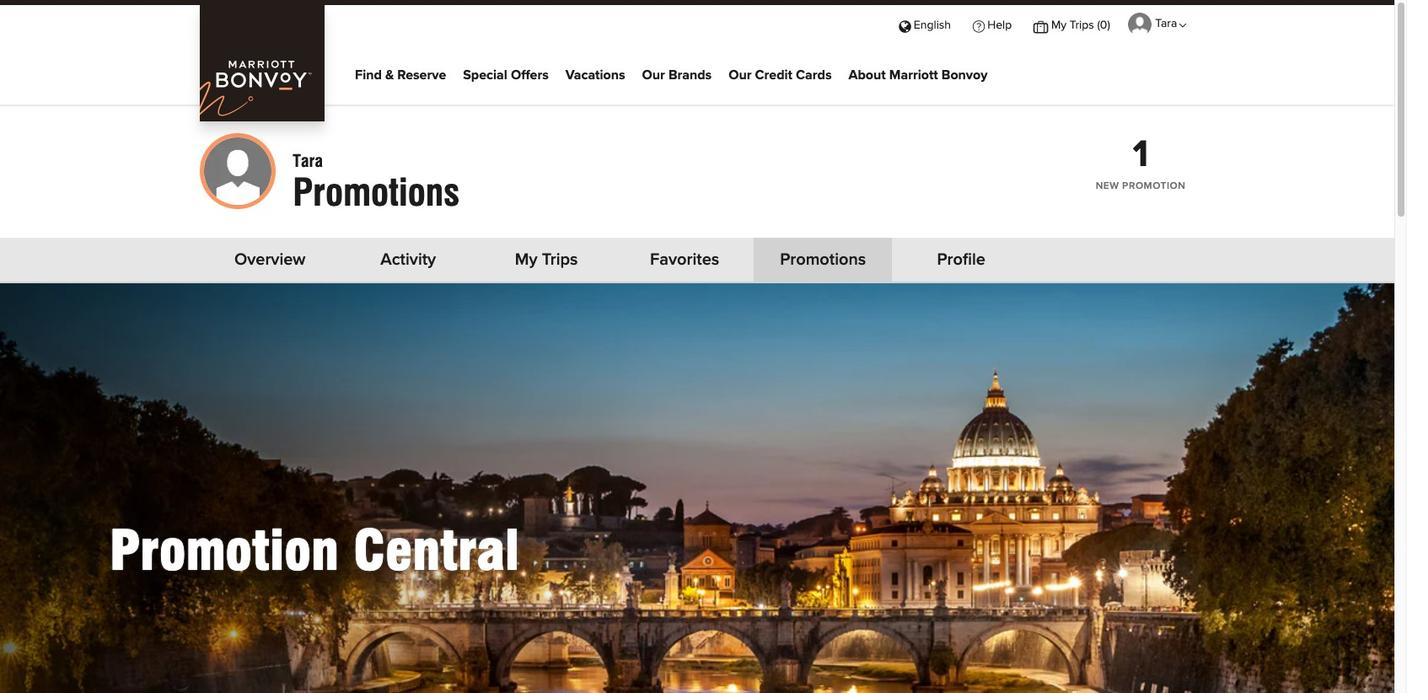 Task type: describe. For each thing, give the bounding box(es) containing it.
about marriott bonvoy link
[[849, 63, 988, 88]]

reserve
[[398, 68, 446, 82]]

my trips link
[[491, 251, 602, 268]]

my trips
[[515, 251, 578, 268]]

my for my trips (0)
[[1052, 19, 1067, 31]]

special offers link
[[463, 63, 549, 88]]

profile
[[937, 251, 986, 268]]

1 horizontal spatial tara
[[1156, 18, 1178, 30]]

1
[[1133, 136, 1149, 174]]

global header - my account image
[[1128, 12, 1152, 36]]

our for our credit cards
[[729, 68, 752, 82]]

special
[[463, 68, 508, 82]]

profile link
[[906, 251, 1017, 268]]

suitcase image
[[1034, 19, 1049, 31]]

trips for my trips
[[542, 251, 578, 268]]

our brands link
[[642, 63, 712, 88]]

activity
[[381, 251, 436, 268]]

&
[[385, 68, 394, 82]]

favorites
[[650, 251, 720, 268]]

vacations link
[[566, 63, 626, 88]]

brands
[[669, 68, 712, 82]]

our for our brands
[[642, 68, 665, 82]]

help link
[[962, 5, 1023, 44]]

english link
[[889, 5, 962, 44]]

globe image
[[899, 19, 911, 31]]

trips for my trips (0)
[[1070, 19, 1095, 31]]

new
[[1096, 181, 1120, 191]]

credit
[[755, 68, 793, 82]]

overview link
[[214, 251, 326, 268]]

our credit cards link
[[729, 63, 832, 88]]

special offers
[[463, 68, 549, 82]]

offers
[[511, 68, 549, 82]]

bonvoy
[[942, 68, 988, 82]]

our credit cards
[[729, 68, 832, 82]]

help
[[988, 19, 1012, 31]]

help image
[[973, 19, 985, 31]]

my trips (0)
[[1052, 19, 1111, 31]]

promotion inside 1 new promotion
[[1123, 181, 1186, 191]]

vacations
[[566, 68, 626, 82]]



Task type: locate. For each thing, give the bounding box(es) containing it.
cards
[[796, 68, 832, 82]]

0 horizontal spatial tara
[[293, 151, 323, 171]]

1 horizontal spatial promotion
[[1123, 181, 1186, 191]]

trips
[[1070, 19, 1095, 31], [542, 251, 578, 268]]

promotions
[[780, 251, 866, 268]]

english
[[914, 19, 951, 31]]

0 horizontal spatial trips
[[542, 251, 578, 268]]

1 vertical spatial my
[[515, 251, 538, 268]]

my for my trips
[[515, 251, 538, 268]]

0 horizontal spatial promotion
[[110, 518, 339, 583]]

1 our from the left
[[642, 68, 665, 82]]

activity link
[[353, 251, 464, 268]]

our left brands at the top
[[642, 68, 665, 82]]

0 horizontal spatial my
[[515, 251, 538, 268]]

(0)
[[1098, 19, 1111, 31]]

1 horizontal spatial trips
[[1070, 19, 1095, 31]]

1 horizontal spatial my
[[1052, 19, 1067, 31]]

find & reserve link
[[355, 63, 446, 88]]

find
[[355, 68, 382, 82]]

0 vertical spatial tara
[[1156, 18, 1178, 30]]

our left credit
[[729, 68, 752, 82]]

promotion
[[1123, 181, 1186, 191], [110, 518, 339, 583]]

0 vertical spatial my
[[1052, 19, 1067, 31]]

2 our from the left
[[729, 68, 752, 82]]

0 horizontal spatial our
[[642, 68, 665, 82]]

our inside "link"
[[729, 68, 752, 82]]

tara left arrow down image in the top of the page
[[1156, 18, 1178, 30]]

tara link
[[1122, 5, 1195, 43]]

favorites link
[[629, 251, 741, 268]]

marriott
[[890, 68, 939, 82]]

1 new promotion
[[1096, 136, 1186, 191]]

0 vertical spatial trips
[[1070, 19, 1095, 31]]

find & reserve
[[355, 68, 446, 82]]

1 vertical spatial tara
[[293, 151, 323, 171]]

promotion central
[[110, 518, 520, 583]]

our brands
[[642, 68, 712, 82]]

1 vertical spatial promotion
[[110, 518, 339, 583]]

promotions link
[[768, 251, 879, 268]]

about
[[849, 68, 886, 82]]

about marriott bonvoy
[[849, 68, 988, 82]]

arrow down image
[[1182, 21, 1188, 30]]

our
[[642, 68, 665, 82], [729, 68, 752, 82]]

tara
[[1156, 18, 1178, 30], [293, 151, 323, 171]]

arch bridge in rome at night. image
[[0, 283, 1395, 693]]

tara right generic profile image
[[293, 151, 323, 171]]

central
[[354, 518, 520, 583]]

my
[[1052, 19, 1067, 31], [515, 251, 538, 268]]

1 horizontal spatial our
[[729, 68, 752, 82]]

generic profile image
[[200, 133, 276, 209]]

overview
[[234, 251, 306, 268]]

1 vertical spatial trips
[[542, 251, 578, 268]]

0 vertical spatial promotion
[[1123, 181, 1186, 191]]



Task type: vqa. For each thing, say whether or not it's contained in the screenshot.
Book
no



